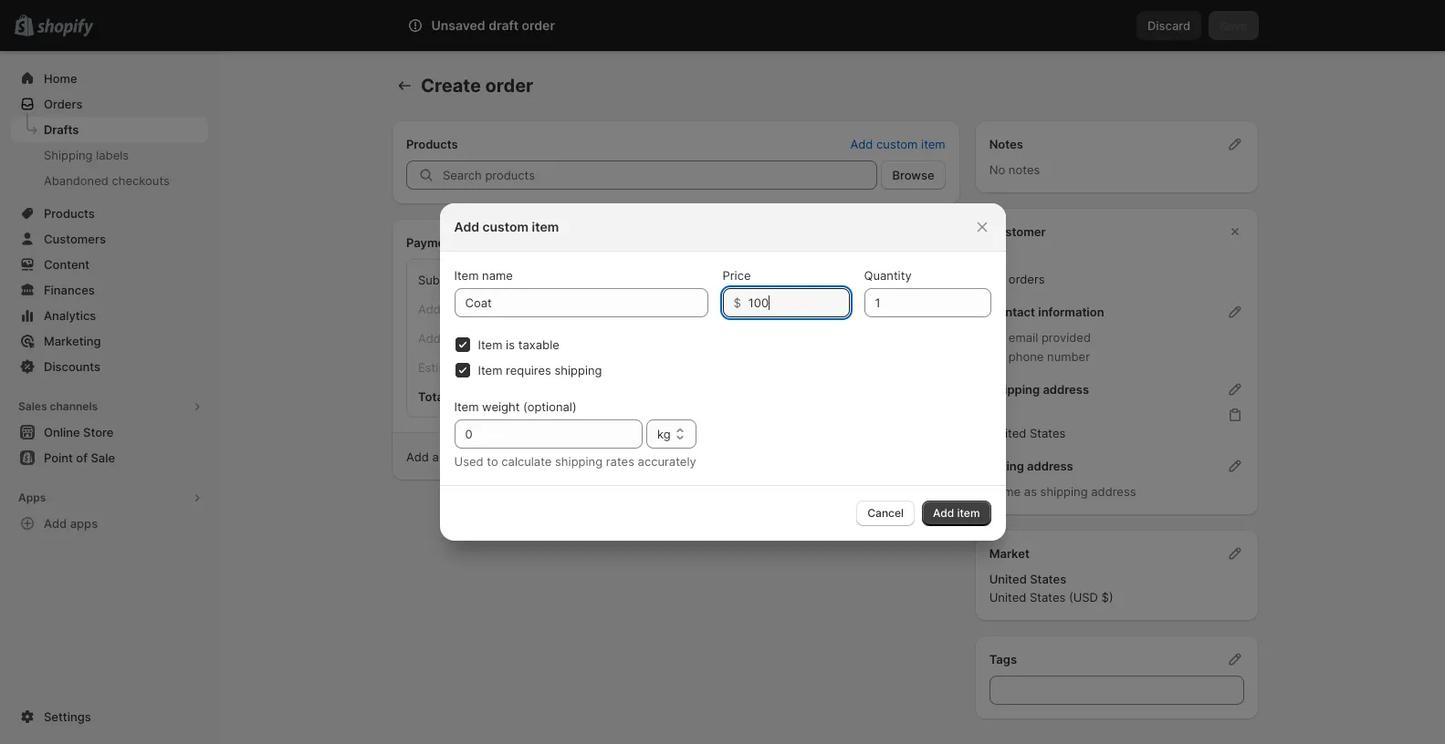Task type: locate. For each thing, give the bounding box(es) containing it.
shipping address
[[989, 383, 1089, 397]]

address
[[1043, 383, 1089, 397], [1027, 459, 1073, 474], [1091, 485, 1136, 499]]

item name
[[454, 268, 513, 283]]

add custom item up browse
[[850, 137, 946, 152]]

0 horizontal spatial shipping
[[44, 148, 93, 163]]

price
[[723, 268, 751, 283]]

used
[[454, 455, 483, 469]]

add custom item inside button
[[850, 137, 946, 152]]

states
[[1030, 426, 1066, 441], [1030, 572, 1066, 587], [1030, 591, 1066, 605]]

jo no orders
[[989, 250, 1045, 287]]

contact information
[[989, 305, 1104, 320]]

shipping down "phone"
[[989, 383, 1040, 397]]

add custom item
[[850, 137, 946, 152], [454, 219, 559, 235]]

subtotal
[[418, 273, 465, 288]]

1 horizontal spatial shipping
[[989, 383, 1040, 397]]

item for item weight (optional)
[[454, 400, 479, 414]]

to
[[489, 450, 501, 465], [487, 455, 498, 469]]

2 united from the top
[[989, 572, 1027, 587]]

item requires shipping
[[478, 363, 602, 378]]

shipping down drafts
[[44, 148, 93, 163]]

shipping left rates
[[555, 455, 603, 469]]

custom up browse
[[876, 137, 918, 152]]

rates
[[606, 455, 634, 469]]

shipping right as
[[1040, 485, 1088, 499]]

$0.00 up quantity "number field" on the top of page
[[901, 273, 934, 288]]

notes
[[989, 137, 1023, 152]]

order right the create
[[485, 75, 533, 97]]

same
[[989, 485, 1021, 499]]

4 no from the top
[[989, 350, 1005, 364]]

1 $0.00 from the top
[[901, 273, 934, 288]]

calculated
[[606, 361, 663, 375]]

1 vertical spatial states
[[1030, 572, 1066, 587]]

(optional)
[[523, 400, 577, 414]]

0 vertical spatial address
[[1043, 383, 1089, 397]]

no left "phone"
[[989, 350, 1005, 364]]

market
[[989, 547, 1030, 561]]

shipping for shipping labels
[[44, 148, 93, 163]]

settings link
[[11, 705, 208, 730]]

2 vertical spatial united
[[989, 591, 1026, 605]]

1 horizontal spatial custom
[[876, 137, 918, 152]]

0 vertical spatial shipping
[[44, 148, 93, 163]]

add item
[[933, 507, 980, 520]]

0 vertical spatial states
[[1030, 426, 1066, 441]]

item
[[921, 137, 946, 152], [532, 219, 559, 235], [957, 507, 980, 520]]

1 vertical spatial address
[[1027, 459, 1073, 474]]

1 no from the top
[[989, 163, 1005, 177]]

cancel button
[[857, 501, 915, 527]]

states left (usd
[[1030, 591, 1066, 605]]

phone
[[1009, 350, 1044, 364]]

united states united states (usd $)
[[989, 572, 1113, 605]]

(usd
[[1069, 591, 1098, 605]]

0 vertical spatial shipping
[[555, 363, 602, 378]]

billing address
[[989, 459, 1073, 474]]

1 horizontal spatial item
[[921, 137, 946, 152]]

states up billing address
[[1030, 426, 1066, 441]]

options.
[[692, 450, 737, 465]]

calculate
[[504, 450, 554, 465], [501, 455, 552, 469]]

1 vertical spatial custom
[[483, 219, 529, 235]]

3 no from the top
[[989, 330, 1005, 345]]

add custom item up name
[[454, 219, 559, 235]]

custom up name
[[483, 219, 529, 235]]

sales channels
[[18, 400, 98, 414]]

a
[[432, 450, 439, 465]]

0 vertical spatial custom
[[876, 137, 918, 152]]

item up weight
[[478, 363, 503, 378]]

order
[[522, 17, 555, 33], [485, 75, 533, 97]]

$0.00
[[901, 273, 934, 288], [901, 302, 934, 317]]

create order
[[421, 75, 533, 97]]

0 vertical spatial united
[[989, 426, 1026, 441]]

checkouts
[[112, 173, 170, 188]]

discounts link
[[11, 354, 208, 380]]

item left "is"
[[478, 338, 503, 352]]

jo link
[[989, 250, 1003, 265]]

1 vertical spatial add custom item
[[454, 219, 559, 235]]

taxable
[[518, 338, 559, 352]]

sales channels button
[[11, 394, 208, 420]]

orders
[[44, 97, 83, 111]]

2 vertical spatial states
[[1030, 591, 1066, 605]]

custom
[[876, 137, 918, 152], [483, 219, 529, 235]]

add a product to calculate total and view payment options.
[[406, 450, 737, 465]]

same as shipping address
[[989, 485, 1136, 499]]

create
[[421, 75, 481, 97]]

shipping up (optional)
[[555, 363, 602, 378]]

0 horizontal spatial add custom item
[[454, 219, 559, 235]]

to inside dialog
[[487, 455, 498, 469]]

united
[[989, 426, 1026, 441], [989, 572, 1027, 587], [989, 591, 1026, 605]]

item left weight
[[454, 400, 479, 414]]

no
[[989, 163, 1005, 177], [989, 272, 1005, 287], [989, 330, 1005, 345], [989, 350, 1005, 364]]

address up the 'same as shipping address'
[[1027, 459, 1073, 474]]

1 horizontal spatial add custom item
[[850, 137, 946, 152]]

item for item requires shipping
[[478, 363, 503, 378]]

states down the 'same as shipping address'
[[1030, 572, 1066, 587]]

as
[[1024, 485, 1037, 499]]

no inside jo no orders
[[989, 272, 1005, 287]]

Quantity number field
[[864, 288, 964, 318]]

no down jo
[[989, 272, 1005, 287]]

2 vertical spatial item
[[957, 507, 980, 520]]

add custom item dialog
[[0, 204, 1445, 541]]

channels
[[50, 400, 98, 414]]

custom inside button
[[876, 137, 918, 152]]

add
[[850, 137, 873, 152], [454, 219, 479, 235], [406, 450, 429, 465], [933, 507, 954, 520], [44, 517, 67, 531]]

search
[[481, 18, 520, 33]]

united for united states
[[989, 426, 1026, 441]]

abandoned
[[44, 173, 109, 188]]

not
[[582, 361, 602, 375]]

shipping labels link
[[11, 142, 208, 168]]

2 vertical spatial shipping
[[1040, 485, 1088, 499]]

item left name
[[454, 268, 479, 283]]

order right draft
[[522, 17, 555, 33]]

2 no from the top
[[989, 272, 1005, 287]]

1 united from the top
[[989, 426, 1026, 441]]

accurately
[[638, 455, 696, 469]]

1 vertical spatial shipping
[[989, 383, 1040, 397]]

no left notes
[[989, 163, 1005, 177]]

$0.00 down the quantity
[[901, 302, 934, 317]]

address right as
[[1091, 485, 1136, 499]]

unsaved draft order
[[431, 17, 555, 33]]

0 vertical spatial $0.00
[[901, 273, 934, 288]]

address down number
[[1043, 383, 1089, 397]]

Price text field
[[748, 288, 849, 318]]

apps
[[70, 517, 98, 531]]

1 vertical spatial $0.00
[[901, 302, 934, 317]]

2 vertical spatial address
[[1091, 485, 1136, 499]]

0 horizontal spatial item
[[532, 219, 559, 235]]

address for billing address
[[1027, 459, 1073, 474]]

contact
[[989, 305, 1035, 320]]

0 vertical spatial add custom item
[[850, 137, 946, 152]]

2 horizontal spatial item
[[957, 507, 980, 520]]

shopify image
[[37, 19, 93, 37]]

1 vertical spatial united
[[989, 572, 1027, 587]]

1 vertical spatial order
[[485, 75, 533, 97]]

no left email
[[989, 330, 1005, 345]]

0 horizontal spatial custom
[[483, 219, 529, 235]]



Task type: describe. For each thing, give the bounding box(es) containing it.
add custom item button
[[839, 131, 956, 157]]

item for item name
[[454, 268, 479, 283]]

discard link
[[1137, 11, 1202, 40]]

apps
[[18, 491, 46, 505]]

no email provided no phone number
[[989, 330, 1091, 364]]

jo
[[989, 250, 1003, 265]]

add custom item inside dialog
[[454, 219, 559, 235]]

united for united states united states (usd $)
[[989, 572, 1027, 587]]

add apps
[[44, 517, 98, 531]]

shipping labels
[[44, 148, 129, 163]]

$)
[[1102, 591, 1113, 605]]

item for item is taxable
[[478, 338, 503, 352]]

united states
[[989, 426, 1066, 441]]

1 vertical spatial shipping
[[555, 455, 603, 469]]

Item weight (optional) number field
[[454, 420, 615, 449]]

item is taxable
[[478, 338, 559, 352]]

1 vertical spatial item
[[532, 219, 559, 235]]

quantity
[[864, 268, 912, 283]]

$
[[734, 296, 741, 310]]

used to calculate shipping rates accurately
[[454, 455, 696, 469]]

cancel
[[868, 507, 904, 520]]

discard
[[1148, 18, 1191, 33]]

states for united states
[[1030, 426, 1066, 441]]

total
[[418, 390, 447, 404]]

tags
[[989, 653, 1017, 667]]

not calculated
[[582, 361, 663, 375]]

home link
[[11, 66, 208, 91]]

view
[[611, 450, 637, 465]]

and
[[586, 450, 607, 465]]

add item button
[[922, 501, 991, 527]]

orders
[[1009, 272, 1045, 287]]

drafts
[[44, 122, 79, 137]]

number
[[1047, 350, 1090, 364]]

home
[[44, 71, 77, 86]]

shipping for same as shipping address
[[1040, 485, 1088, 499]]

settings
[[44, 710, 91, 725]]

drafts link
[[11, 117, 208, 142]]

sales
[[18, 400, 47, 414]]

provided
[[1042, 330, 1091, 345]]

total
[[558, 450, 583, 465]]

—
[[582, 302, 594, 317]]

draft
[[489, 17, 519, 33]]

product
[[442, 450, 486, 465]]

no notes
[[989, 163, 1040, 177]]

custom inside dialog
[[483, 219, 529, 235]]

weight
[[482, 400, 520, 414]]

3 united from the top
[[989, 591, 1026, 605]]

payment
[[640, 450, 689, 465]]

billing
[[989, 459, 1024, 474]]

products
[[406, 137, 458, 152]]

add apps button
[[11, 511, 208, 537]]

payment
[[406, 236, 457, 250]]

is
[[506, 338, 515, 352]]

apps button
[[11, 486, 208, 511]]

email
[[1009, 330, 1038, 345]]

information
[[1038, 305, 1104, 320]]

address for shipping address
[[1043, 383, 1089, 397]]

browse
[[892, 168, 935, 183]]

customer
[[989, 225, 1046, 239]]

name
[[482, 268, 513, 283]]

shipping for shipping address
[[989, 383, 1040, 397]]

notes
[[1009, 163, 1040, 177]]

2 $0.00 from the top
[[901, 302, 934, 317]]

Item name text field
[[454, 288, 708, 318]]

kg
[[657, 427, 671, 442]]

discounts
[[44, 360, 100, 374]]

browse button
[[881, 161, 946, 190]]

unsaved
[[431, 17, 485, 33]]

shipping for item requires shipping
[[555, 363, 602, 378]]

abandoned checkouts link
[[11, 168, 208, 194]]

0 vertical spatial order
[[522, 17, 555, 33]]

labels
[[96, 148, 129, 163]]

item weight (optional)
[[454, 400, 577, 414]]

states for united states united states (usd $)
[[1030, 572, 1066, 587]]

0 vertical spatial item
[[921, 137, 946, 152]]

orders link
[[11, 91, 208, 117]]

abandoned checkouts
[[44, 173, 170, 188]]

requires
[[506, 363, 551, 378]]

calculate inside add custom item dialog
[[501, 455, 552, 469]]



Task type: vqa. For each thing, say whether or not it's contained in the screenshot.
2nd LIST from the left
no



